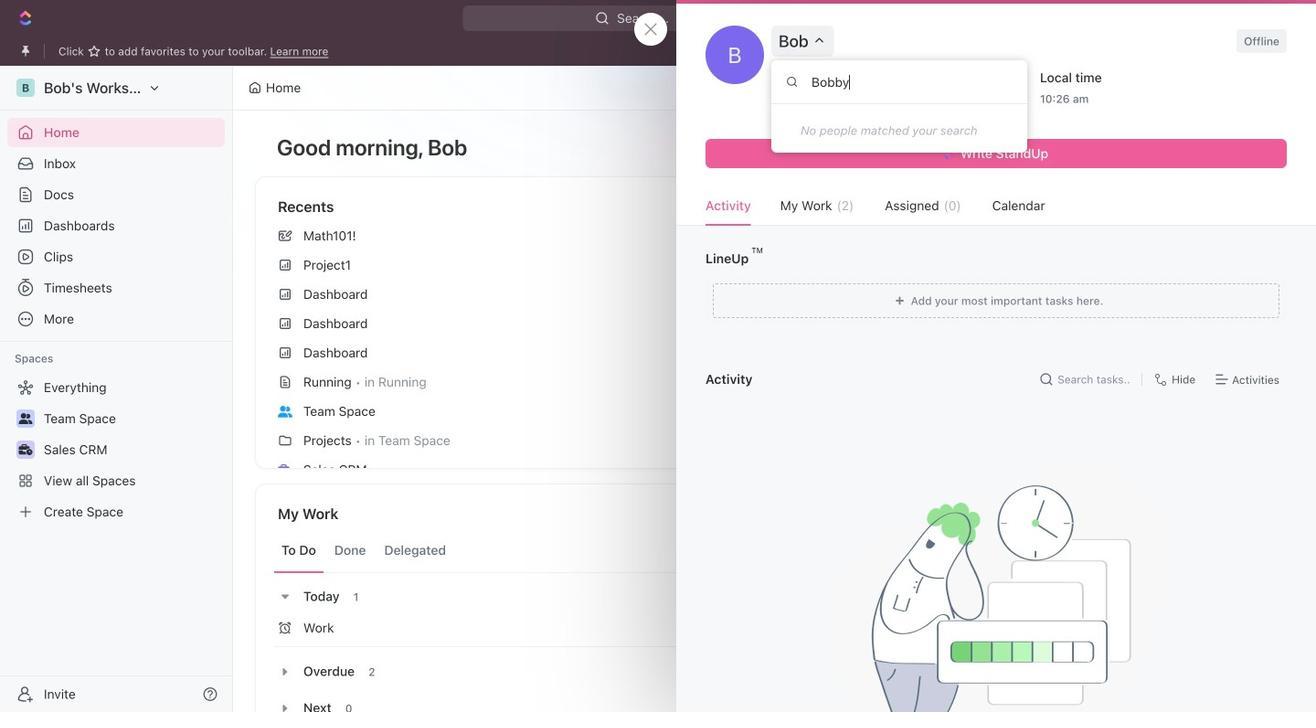 Task type: describe. For each thing, give the bounding box(es) containing it.
tree inside sidebar navigation
[[7, 373, 225, 527]]

user group image
[[278, 406, 293, 417]]

sidebar navigation
[[0, 66, 233, 712]]

business time image
[[278, 464, 293, 476]]



Task type: locate. For each thing, give the bounding box(es) containing it.
tab list
[[274, 528, 748, 573]]

tree
[[7, 373, 225, 527]]

Search... text field
[[772, 60, 1027, 104]]

Search tasks.. text field
[[1058, 366, 1135, 393]]



Task type: vqa. For each thing, say whether or not it's contained in the screenshot.
A related to step 1
no



